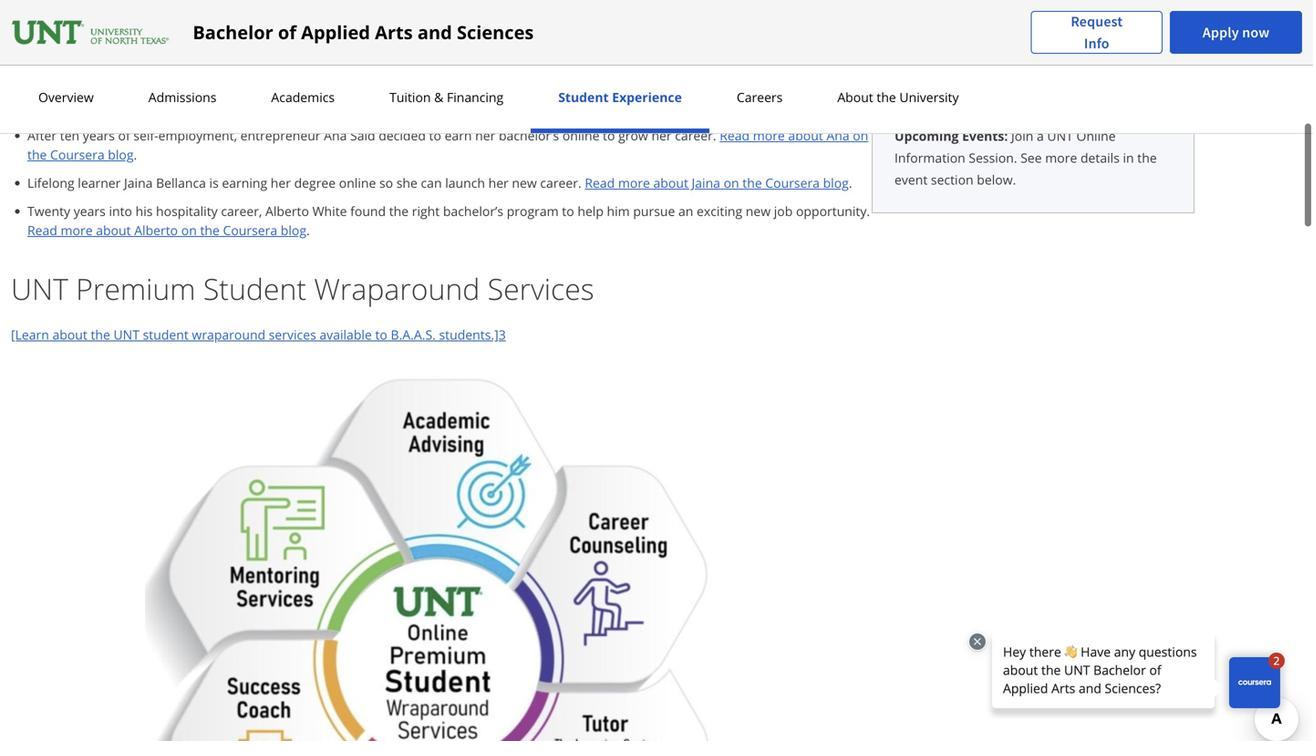 Task type: vqa. For each thing, say whether or not it's contained in the screenshot.
to's take
no



Task type: locate. For each thing, give the bounding box(es) containing it.
bachelor's down launch
[[443, 203, 504, 220]]

. down degree
[[307, 222, 310, 239]]

jaina up 'his'
[[124, 174, 153, 192]]

said
[[350, 127, 376, 144]]

job
[[774, 203, 793, 220]]

on down closed
[[155, 99, 171, 116]]

4 list item from the top
[[27, 202, 872, 240]]

more down when
[[27, 99, 59, 116]]

white
[[313, 203, 347, 220]]

broadway
[[65, 79, 125, 97]]

coursera down career, at the top left
[[223, 222, 277, 239]]

2024 for fall 2024 classes begin: august 2024
[[1099, 88, 1129, 106]]

coursera
[[197, 99, 251, 116], [50, 146, 105, 163], [766, 174, 820, 192], [223, 222, 277, 239]]

bachelor's down "time"
[[499, 127, 559, 144]]

1 horizontal spatial 2024
[[1099, 88, 1129, 106]]

august
[[1055, 88, 1096, 106]]

student experience
[[558, 88, 682, 106]]

alberto down degree
[[265, 203, 309, 220]]

university of north texas image
[[11, 18, 171, 47]]

read
[[825, 79, 855, 97], [720, 127, 750, 144], [585, 174, 615, 192], [27, 222, 57, 239]]

him
[[607, 203, 630, 220]]

2 ana from the left
[[827, 127, 850, 144]]

upcoming
[[895, 127, 959, 145]]

opportunity.
[[796, 203, 870, 220]]

list item
[[27, 78, 872, 117], [27, 126, 872, 164], [27, 173, 872, 192], [27, 202, 872, 240]]

online
[[563, 127, 600, 144], [339, 174, 376, 192]]

more down twenty
[[61, 222, 93, 239]]

1 horizontal spatial new
[[746, 203, 771, 220]]

twenty years into his hospitality career, alberto white found the right bachelor's program to help him pursue an exciting new job opportunity. read more about alberto on the coursera blog .
[[27, 203, 870, 239]]

of
[[278, 20, 296, 45], [118, 127, 130, 144]]

can
[[421, 174, 442, 192]]

ana down about
[[827, 127, 850, 144]]

read more about cheyney on the coursera blog link
[[27, 79, 855, 116]]

student experience link
[[553, 88, 688, 106]]

begin:
[[1015, 88, 1051, 106]]

read right the time.
[[825, 79, 855, 97]]

ten
[[60, 127, 80, 144]]

online left so
[[339, 174, 376, 192]]

self-
[[133, 127, 158, 144]]

overview
[[38, 88, 94, 106]]

services
[[488, 269, 595, 309]]

0 vertical spatial career.
[[675, 127, 717, 144]]

2024 right fall
[[935, 88, 964, 106]]

about
[[63, 99, 98, 116], [789, 127, 824, 144], [654, 174, 689, 192], [96, 222, 131, 239], [52, 326, 87, 343]]

[learn
[[11, 326, 49, 343]]

jaina up exciting
[[692, 174, 721, 192]]

on left the time.
[[749, 79, 765, 97]]

0 vertical spatial bachelor's
[[499, 127, 559, 144]]

when broadway closed during the pandemic, stage manager cheyney coles used the time to pursue her degree—online, on her time.
[[27, 79, 825, 97]]

2 list item from the top
[[27, 126, 872, 164]]

1 vertical spatial bachelor's
[[443, 203, 504, 220]]

student
[[11, 47, 64, 66], [558, 88, 609, 106], [203, 269, 307, 309]]

1 jaina from the left
[[124, 174, 153, 192]]

in
[[1123, 149, 1135, 166]]

on inside twenty years into his hospitality career, alberto white found the right bachelor's program to help him pursue an exciting new job opportunity. read more about alberto on the coursera blog .
[[181, 222, 197, 239]]

more
[[27, 99, 59, 116], [753, 127, 785, 144], [1046, 149, 1078, 166], [618, 174, 650, 192], [61, 222, 93, 239]]

join
[[1012, 127, 1034, 145]]

manager
[[335, 79, 389, 97]]

. up opportunity.
[[849, 174, 853, 192]]

1 horizontal spatial student
[[203, 269, 307, 309]]

list item containing after ten years of self-employment, entrepreneur ana said decided to earn her bachelor's online to grow her career.
[[27, 126, 872, 164]]

3 list item from the top
[[27, 173, 872, 192]]

&
[[434, 88, 444, 106]]

read down twenty
[[27, 222, 57, 239]]

on down hospitality
[[181, 222, 197, 239]]

1 vertical spatial cheyney
[[101, 99, 152, 116]]

of left self-
[[118, 127, 130, 144]]

0 vertical spatial of
[[278, 20, 296, 45]]

on up exciting
[[724, 174, 740, 192]]

0 horizontal spatial student
[[11, 47, 64, 66]]

1 vertical spatial alberto
[[134, 222, 178, 239]]

more right see
[[1046, 149, 1078, 166]]

.
[[280, 99, 284, 116], [134, 146, 137, 163], [849, 174, 853, 192], [307, 222, 310, 239]]

unt up '[learn'
[[11, 269, 68, 309]]

blog down pandemic,
[[255, 99, 280, 116]]

0 horizontal spatial alberto
[[134, 222, 178, 239]]

student up when
[[11, 47, 64, 66]]

0 vertical spatial new
[[512, 174, 537, 192]]

about down broadway
[[63, 99, 98, 116]]

to left help
[[562, 203, 574, 220]]

2 horizontal spatial 2024
[[1137, 60, 1166, 78]]

section
[[931, 171, 974, 188]]

list containing when broadway closed during the pandemic, stage manager cheyney coles used the time to pursue her degree—online, on her time.
[[18, 78, 872, 240]]

events:
[[963, 127, 1008, 145]]

june
[[1094, 60, 1120, 78]]

on inside read more about cheyney on the coursera blog
[[155, 99, 171, 116]]

entrepreneur
[[241, 127, 321, 144]]

1 vertical spatial student
[[558, 88, 609, 106]]

0 horizontal spatial unt
[[11, 269, 68, 309]]

1 vertical spatial new
[[746, 203, 771, 220]]

the inside join a unt online information session. see more details in the event section below.
[[1138, 149, 1157, 166]]

students.]
[[439, 326, 499, 343]]

wraparound
[[314, 269, 480, 309]]

more inside read more about cheyney on the coursera blog
[[27, 99, 59, 116]]

employment,
[[158, 127, 237, 144]]

lifelong
[[27, 174, 75, 192]]

student
[[143, 326, 189, 343]]

1 horizontal spatial career.
[[675, 127, 717, 144]]

1 vertical spatial pursue
[[633, 203, 675, 220]]

fall
[[911, 88, 932, 106]]

0 vertical spatial unt
[[1048, 127, 1074, 145]]

1 vertical spatial years
[[74, 203, 106, 220]]

0 horizontal spatial 2024
[[935, 88, 964, 106]]

pursue inside twenty years into his hospitality career, alberto white found the right bachelor's program to help him pursue an exciting new job opportunity. read more about alberto on the coursera blog .
[[633, 203, 675, 220]]

pursue right "time"
[[583, 79, 625, 97]]

pursue
[[583, 79, 625, 97], [633, 203, 675, 220]]

request
[[1071, 12, 1123, 31]]

read up help
[[585, 174, 615, 192]]

her right the earn
[[475, 127, 496, 144]]

0 horizontal spatial online
[[339, 174, 376, 192]]

academics
[[271, 88, 335, 106]]

blog down self-
[[108, 146, 134, 163]]

1 list item from the top
[[27, 78, 872, 117]]

alberto
[[265, 203, 309, 220], [134, 222, 178, 239]]

blog down degree
[[281, 222, 307, 239]]

0 horizontal spatial pursue
[[583, 79, 625, 97]]

2 jaina from the left
[[692, 174, 721, 192]]

of left applied
[[278, 20, 296, 45]]

about inside the read more about ana on the coursera blog
[[789, 127, 824, 144]]

stories
[[68, 47, 115, 66]]

earn
[[445, 127, 472, 144]]

deadlines:
[[1028, 60, 1090, 78]]

her left degree
[[271, 174, 291, 192]]

new
[[512, 174, 537, 192], [746, 203, 771, 220]]

career.
[[675, 127, 717, 144], [540, 174, 582, 192]]

1 vertical spatial career.
[[540, 174, 582, 192]]

exciting
[[697, 203, 743, 220]]

upcoming events:
[[895, 127, 1008, 145]]

about down into
[[96, 222, 131, 239]]

read down careers link
[[720, 127, 750, 144]]

1 horizontal spatial pursue
[[633, 203, 675, 220]]

new inside twenty years into his hospitality career, alberto white found the right bachelor's program to help him pursue an exciting new job opportunity. read more about alberto on the coursera blog .
[[746, 203, 771, 220]]

student left experience
[[558, 88, 609, 106]]

bachelor of applied arts and sciences
[[193, 20, 534, 45]]

request info
[[1071, 12, 1123, 52]]

2 horizontal spatial unt
[[1048, 127, 1074, 145]]

0 horizontal spatial cheyney
[[101, 99, 152, 116]]

2024 right 1,
[[1137, 60, 1166, 78]]

arts
[[375, 20, 413, 45]]

1 horizontal spatial ana
[[827, 127, 850, 144]]

student for student stories
[[11, 47, 64, 66]]

his
[[136, 203, 153, 220]]

new left job at the right of the page
[[746, 203, 771, 220]]

unt right a
[[1048, 127, 1074, 145]]

list
[[902, 59, 1172, 107], [18, 78, 872, 240]]

0 vertical spatial alberto
[[265, 203, 309, 220]]

unt left "student"
[[114, 326, 140, 343]]

to
[[567, 79, 579, 97], [429, 127, 441, 144], [603, 127, 615, 144], [562, 203, 574, 220], [375, 326, 388, 343]]

new up program
[[512, 174, 537, 192]]

the inside read more about cheyney on the coursera blog
[[174, 99, 194, 116]]

more down careers link
[[753, 127, 785, 144]]

hospitality
[[156, 203, 218, 220]]

blog inside twenty years into his hospitality career, alberto white found the right bachelor's program to help him pursue an exciting new job opportunity. read more about alberto on the coursera blog .
[[281, 222, 307, 239]]

. down pandemic,
[[280, 99, 284, 116]]

years down learner
[[74, 203, 106, 220]]

ana inside the read more about ana on the coursera blog
[[827, 127, 850, 144]]

0 horizontal spatial jaina
[[124, 174, 153, 192]]

is
[[209, 174, 219, 192]]

ana left said
[[324, 127, 347, 144]]

online left grow at the left of page
[[563, 127, 600, 144]]

0 horizontal spatial list
[[18, 78, 872, 240]]

coursera up employment,
[[197, 99, 251, 116]]

jaina
[[124, 174, 153, 192], [692, 174, 721, 192]]

1 vertical spatial unt
[[11, 269, 68, 309]]

1 ana from the left
[[324, 127, 347, 144]]

1 vertical spatial online
[[339, 174, 376, 192]]

about down the time.
[[789, 127, 824, 144]]

blog
[[255, 99, 280, 116], [108, 146, 134, 163], [823, 174, 849, 192], [281, 222, 307, 239]]

blog up opportunity.
[[823, 174, 849, 192]]

2 vertical spatial unt
[[114, 326, 140, 343]]

years right the ten
[[83, 127, 115, 144]]

0 vertical spatial online
[[563, 127, 600, 144]]

read inside the read more about ana on the coursera blog
[[720, 127, 750, 144]]

help
[[578, 203, 604, 220]]

0 horizontal spatial ana
[[324, 127, 347, 144]]

coursera inside the read more about ana on the coursera blog
[[50, 146, 105, 163]]

pursue left an
[[633, 203, 675, 220]]

career. up program
[[540, 174, 582, 192]]

student up [learn about the unt student wraparound services available to b.a.a.s. students.] 'link'
[[203, 269, 307, 309]]

1 horizontal spatial jaina
[[692, 174, 721, 192]]

2024 inside list item
[[1137, 60, 1166, 78]]

tuition
[[390, 88, 431, 106]]

0 vertical spatial pursue
[[583, 79, 625, 97]]

2 horizontal spatial student
[[558, 88, 609, 106]]

0 vertical spatial student
[[11, 47, 64, 66]]

0 horizontal spatial of
[[118, 127, 130, 144]]

read more about ana on the coursera blog link
[[27, 127, 869, 163]]

1 horizontal spatial list
[[902, 59, 1172, 107]]

read more about alberto on the coursera blog link
[[27, 222, 307, 239]]

1 horizontal spatial cheyney
[[392, 79, 443, 97]]

. down self-
[[134, 146, 137, 163]]

available
[[320, 326, 372, 343]]

about the university link
[[832, 88, 965, 106]]

fall 2024 classes begin: august 2024 list item
[[911, 88, 1172, 107]]

coursera down the ten
[[50, 146, 105, 163]]

career. down degree—online,
[[675, 127, 717, 144]]

academics link
[[266, 88, 340, 106]]

twenty
[[27, 203, 70, 220]]

alberto down 'his'
[[134, 222, 178, 239]]

now
[[1243, 23, 1270, 42]]

1 horizontal spatial unt
[[114, 326, 140, 343]]

1,
[[1123, 60, 1134, 78]]

2024 down june
[[1099, 88, 1129, 106]]

2 vertical spatial student
[[203, 269, 307, 309]]

0 horizontal spatial career.
[[540, 174, 582, 192]]

blog inside read more about cheyney on the coursera blog
[[255, 99, 280, 116]]

on down about
[[853, 127, 869, 144]]

about inside twenty years into his hospitality career, alberto white found the right bachelor's program to help him pursue an exciting new job opportunity. read more about alberto on the coursera blog .
[[96, 222, 131, 239]]



Task type: describe. For each thing, give the bounding box(es) containing it.
financing
[[447, 88, 504, 106]]

coles
[[446, 79, 479, 97]]

services
[[269, 326, 316, 343]]

her left the time.
[[768, 79, 788, 97]]

more up him
[[618, 174, 650, 192]]

information
[[895, 149, 966, 166]]

0 horizontal spatial new
[[512, 174, 537, 192]]

launch
[[445, 174, 485, 192]]

stage
[[300, 79, 332, 97]]

request info button
[[1031, 10, 1163, 54]]

classes
[[967, 88, 1011, 106]]

read more about cheyney on the coursera blog
[[27, 79, 855, 116]]

learner
[[78, 174, 121, 192]]

tuition & financing
[[390, 88, 504, 106]]

1 vertical spatial of
[[118, 127, 130, 144]]

applied
[[301, 20, 370, 45]]

apply
[[1203, 23, 1240, 42]]

sciences
[[457, 20, 534, 45]]

after
[[27, 127, 57, 144]]

found
[[350, 203, 386, 220]]

career,
[[221, 203, 262, 220]]

degree
[[294, 174, 336, 192]]

an
[[679, 203, 694, 220]]

to left grow at the left of page
[[603, 127, 615, 144]]

student stories
[[11, 47, 115, 66]]

coursera inside twenty years into his hospitality career, alberto white found the right bachelor's program to help him pursue an exciting new job opportunity. read more about alberto on the coursera blog .
[[223, 222, 277, 239]]

unt online premium student wraparound services image
[[145, 364, 738, 742]]

1 horizontal spatial online
[[563, 127, 600, 144]]

application priority deadlines: june 1, 2024
[[911, 60, 1166, 78]]

read inside twenty years into his hospitality career, alberto white found the right bachelor's program to help him pursue an exciting new job opportunity. read more about alberto on the coursera blog .
[[27, 222, 57, 239]]

details
[[1081, 149, 1120, 166]]

below.
[[977, 171, 1017, 188]]

about inside read more about cheyney on the coursera blog
[[63, 99, 98, 116]]

join a unt online information session. see more details in the event section below.
[[895, 127, 1157, 188]]

bachelor
[[193, 20, 273, 45]]

0 vertical spatial years
[[83, 127, 115, 144]]

bachelor's inside twenty years into his hospitality career, alberto white found the right bachelor's program to help him pursue an exciting new job opportunity. read more about alberto on the coursera blog .
[[443, 203, 504, 220]]

fall 2024 classes begin: august 2024
[[911, 88, 1129, 106]]

time.
[[792, 79, 822, 97]]

about up an
[[654, 174, 689, 192]]

3
[[499, 326, 506, 343]]

unt premium student wraparound services
[[11, 269, 595, 309]]

student for student experience
[[558, 88, 609, 106]]

bellanca
[[156, 174, 206, 192]]

list item containing lifelong learner jaina bellanca is earning her degree online so she can launch her new career.
[[27, 173, 872, 192]]

her up grow at the left of page
[[628, 79, 648, 97]]

coursera up job at the right of the page
[[766, 174, 820, 192]]

to left the earn
[[429, 127, 441, 144]]

read inside read more about cheyney on the coursera blog
[[825, 79, 855, 97]]

premium
[[76, 269, 196, 309]]

cheyney inside read more about cheyney on the coursera blog
[[101, 99, 152, 116]]

coursera inside read more about cheyney on the coursera blog
[[197, 99, 251, 116]]

. inside twenty years into his hospitality career, alberto white found the right bachelor's program to help him pursue an exciting new job opportunity. read more about alberto on the coursera blog .
[[307, 222, 310, 239]]

0 vertical spatial cheyney
[[392, 79, 443, 97]]

to right "time"
[[567, 79, 579, 97]]

more inside twenty years into his hospitality career, alberto white found the right bachelor's program to help him pursue an exciting new job opportunity. read more about alberto on the coursera blog .
[[61, 222, 93, 239]]

info
[[1085, 34, 1110, 52]]

more inside join a unt online information session. see more details in the event section below.
[[1046, 149, 1078, 166]]

1 horizontal spatial alberto
[[265, 203, 309, 220]]

her right grow at the left of page
[[652, 127, 672, 144]]

experience
[[612, 88, 682, 106]]

lifelong learner jaina bellanca is earning her degree online so she can launch her new career. read more about jaina on the coursera blog .
[[27, 174, 853, 192]]

read more about jaina on the coursera blog link
[[585, 174, 849, 192]]

careers
[[737, 88, 783, 106]]

online
[[1077, 127, 1116, 145]]

years inside twenty years into his hospitality career, alberto white found the right bachelor's program to help him pursue an exciting new job opportunity. read more about alberto on the coursera blog .
[[74, 203, 106, 220]]

after ten years of self-employment, entrepreneur ana said decided to earn her bachelor's online to grow her career.
[[27, 127, 720, 144]]

the inside the read more about ana on the coursera blog
[[27, 146, 47, 163]]

application
[[911, 60, 978, 78]]

careers link
[[732, 88, 788, 106]]

list item containing twenty years into his hospitality career, alberto white found the right bachelor's program to help him pursue an exciting new job opportunity.
[[27, 202, 872, 240]]

1 horizontal spatial of
[[278, 20, 296, 45]]

apply now button
[[1171, 11, 1303, 54]]

when
[[27, 79, 62, 97]]

her right launch
[[489, 174, 509, 192]]

earning
[[222, 174, 267, 192]]

session.
[[969, 149, 1018, 166]]

unt inside join a unt online information session. see more details in the event section below.
[[1048, 127, 1074, 145]]

read more about ana on the coursera blog
[[27, 127, 869, 163]]

more inside the read more about ana on the coursera blog
[[753, 127, 785, 144]]

see
[[1021, 149, 1042, 166]]

application priority deadlines: june 1, 2024 list item
[[911, 59, 1172, 78]]

program
[[507, 203, 559, 220]]

to left the b.a.a.s.
[[375, 326, 388, 343]]

grow
[[619, 127, 648, 144]]

degree—online,
[[651, 79, 746, 97]]

a
[[1037, 127, 1044, 145]]

admissions
[[149, 88, 217, 106]]

used
[[482, 79, 511, 97]]

[learn about the unt student wraparound services available to b.a.a.s. students.] link
[[11, 326, 499, 343]]

about right '[learn'
[[52, 326, 87, 343]]

to inside twenty years into his hospitality career, alberto white found the right bachelor's program to help him pursue an exciting new job opportunity. read more about alberto on the coursera blog .
[[562, 203, 574, 220]]

b.a.a.s.
[[391, 326, 436, 343]]

wraparound
[[192, 326, 266, 343]]

list item containing when broadway closed during the pandemic, stage manager cheyney coles used the time to pursue her degree—online, on her time.
[[27, 78, 872, 117]]

into
[[109, 203, 132, 220]]

university
[[900, 88, 959, 106]]

overview link
[[33, 88, 99, 106]]

2024 for application priority deadlines: june 1, 2024
[[1137, 60, 1166, 78]]

blog inside the read more about ana on the coursera blog
[[108, 146, 134, 163]]

on inside the read more about ana on the coursera blog
[[853, 127, 869, 144]]

event
[[895, 171, 928, 188]]

closed
[[128, 79, 166, 97]]

during
[[170, 79, 209, 97]]

list containing application priority deadlines: june 1, 2024
[[902, 59, 1172, 107]]

about
[[838, 88, 874, 106]]



